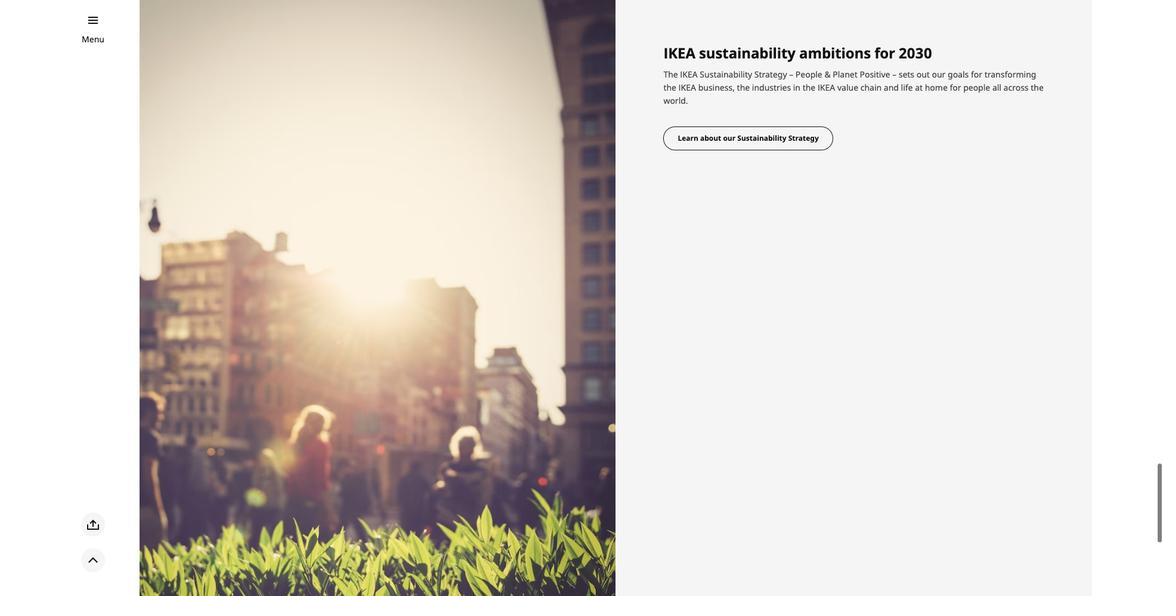 Task type: locate. For each thing, give the bounding box(es) containing it.
1 horizontal spatial –
[[893, 69, 897, 80]]

0 horizontal spatial for
[[875, 43, 896, 62]]

the
[[664, 82, 677, 93], [737, 82, 750, 93], [803, 82, 816, 93], [1031, 82, 1044, 93]]

sustainability right about
[[738, 133, 787, 143]]

strategy down in
[[789, 133, 819, 143]]

across
[[1004, 82, 1029, 93]]

menu
[[82, 33, 104, 45]]

out
[[917, 69, 930, 80]]

strategy
[[755, 69, 787, 80], [789, 133, 819, 143]]

business,
[[699, 82, 735, 93]]

1 vertical spatial strategy
[[789, 133, 819, 143]]

the right in
[[803, 82, 816, 93]]

1 horizontal spatial our
[[932, 69, 946, 80]]

planet
[[833, 69, 858, 80]]

menu button
[[82, 33, 104, 46]]

the right across
[[1031, 82, 1044, 93]]

2 vertical spatial for
[[950, 82, 962, 93]]

ambitions
[[800, 43, 871, 62]]

for up positive
[[875, 43, 896, 62]]

transforming
[[985, 69, 1037, 80]]

1 vertical spatial our
[[724, 133, 736, 143]]

ikea up world.
[[679, 82, 696, 93]]

0 vertical spatial for
[[875, 43, 896, 62]]

sustainability inside the ikea sustainability strategy – people & planet positive – sets out our goals for transforming the ikea business, the industries in the ikea value chain and life at home for people all across the world.
[[700, 69, 753, 80]]

the right business,
[[737, 82, 750, 93]]

learn
[[678, 133, 699, 143]]

0 horizontal spatial –
[[790, 69, 794, 80]]

sustainability up business,
[[700, 69, 753, 80]]

ikea sustainability ambitions for 2030
[[664, 43, 933, 62]]

learn about our sustainability strategy
[[678, 133, 819, 143]]

people
[[964, 82, 991, 93]]

sustainability
[[699, 43, 796, 62]]

for
[[875, 43, 896, 62], [972, 69, 983, 80], [950, 82, 962, 93]]

–
[[790, 69, 794, 80], [893, 69, 897, 80]]

– left sets
[[893, 69, 897, 80]]

0 horizontal spatial our
[[724, 133, 736, 143]]

at
[[916, 82, 923, 93]]

1 – from the left
[[790, 69, 794, 80]]

our
[[932, 69, 946, 80], [724, 133, 736, 143]]

value
[[838, 82, 859, 93]]

– up in
[[790, 69, 794, 80]]

the down the
[[664, 82, 677, 93]]

1 vertical spatial for
[[972, 69, 983, 80]]

the
[[664, 69, 678, 80]]

&
[[825, 69, 831, 80]]

our inside the ikea sustainability strategy – people & planet positive – sets out our goals for transforming the ikea business, the industries in the ikea value chain and life at home for people all across the world.
[[932, 69, 946, 80]]

home
[[925, 82, 948, 93]]

sustainability
[[700, 69, 753, 80], [738, 133, 787, 143]]

our right about
[[724, 133, 736, 143]]

ikea
[[664, 43, 696, 62], [681, 69, 698, 80], [679, 82, 696, 93], [818, 82, 836, 93]]

0 vertical spatial our
[[932, 69, 946, 80]]

our inside button
[[724, 133, 736, 143]]

goals
[[948, 69, 969, 80]]

4 the from the left
[[1031, 82, 1044, 93]]

0 horizontal spatial strategy
[[755, 69, 787, 80]]

about
[[701, 133, 722, 143]]

ikea right the
[[681, 69, 698, 80]]

1 vertical spatial sustainability
[[738, 133, 787, 143]]

1 horizontal spatial strategy
[[789, 133, 819, 143]]

our up home
[[932, 69, 946, 80]]

for up people
[[972, 69, 983, 80]]

1 horizontal spatial for
[[950, 82, 962, 93]]

0 vertical spatial sustainability
[[700, 69, 753, 80]]

strategy up the industries
[[755, 69, 787, 80]]

for down goals
[[950, 82, 962, 93]]

2 horizontal spatial for
[[972, 69, 983, 80]]

0 vertical spatial strategy
[[755, 69, 787, 80]]



Task type: describe. For each thing, give the bounding box(es) containing it.
2 the from the left
[[737, 82, 750, 93]]

industries
[[752, 82, 791, 93]]

1 the from the left
[[664, 82, 677, 93]]

in
[[794, 82, 801, 93]]

strategy inside the ikea sustainability strategy – people & planet positive – sets out our goals for transforming the ikea business, the industries in the ikea value chain and life at home for people all across the world.
[[755, 69, 787, 80]]

people
[[796, 69, 823, 80]]

3 the from the left
[[803, 82, 816, 93]]

strategy inside button
[[789, 133, 819, 143]]

2 – from the left
[[893, 69, 897, 80]]

ikea up the
[[664, 43, 696, 62]]

2030
[[899, 43, 933, 62]]

and
[[884, 82, 899, 93]]

positive
[[860, 69, 891, 80]]

the ikea sustainability strategy – people & planet positive – sets out our goals for transforming the ikea business, the industries in the ikea value chain and life at home for people all across the world.
[[664, 69, 1044, 106]]

sustainability inside button
[[738, 133, 787, 143]]

life
[[901, 82, 913, 93]]

all
[[993, 82, 1002, 93]]

ikea down &
[[818, 82, 836, 93]]

chain
[[861, 82, 882, 93]]

learn about our sustainability strategy button
[[664, 127, 834, 151]]

sets
[[899, 69, 915, 80]]

world.
[[664, 95, 688, 106]]



Task type: vqa. For each thing, say whether or not it's contained in the screenshot.
our inside THE IKEA SUSTAINABILITY STRATEGY – PEOPLE & PLANET POSITIVE – SETS OUT OUR GOALS FOR TRANSFORMING THE IKEA BUSINESS, THE INDUSTRIES IN THE IKEA VALUE CHAIN AND LIFE AT HOME FOR PEOPLE ALL ACROSS THE WORLD.
yes



